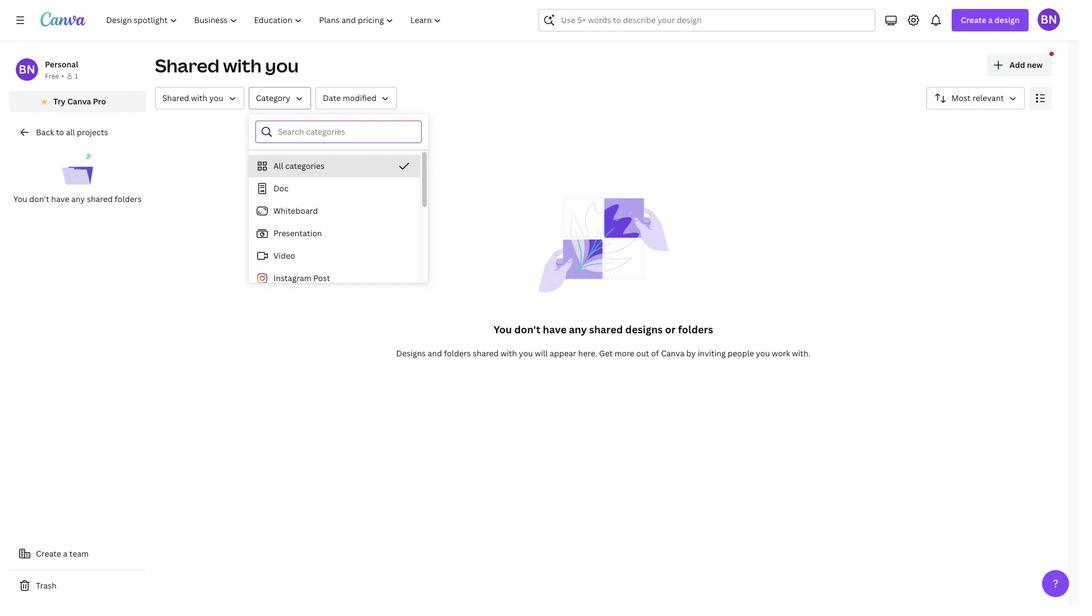 Task type: locate. For each thing, give the bounding box(es) containing it.
a inside create a design dropdown button
[[989, 15, 993, 25]]

a left team
[[63, 549, 67, 559]]

presentation
[[274, 228, 322, 239]]

ben nelson image left free
[[16, 58, 38, 81]]

create a design button
[[952, 9, 1029, 31]]

canva right of
[[661, 348, 685, 359]]

0 horizontal spatial ben nelson image
[[16, 58, 38, 81]]

create inside button
[[36, 549, 61, 559]]

0 horizontal spatial have
[[51, 194, 69, 204]]

0 horizontal spatial any
[[71, 194, 85, 204]]

a
[[989, 15, 993, 25], [63, 549, 67, 559]]

whiteboard option
[[249, 200, 420, 222]]

1 vertical spatial create
[[36, 549, 61, 559]]

ben nelson image right design
[[1038, 8, 1060, 31]]

shared with you
[[155, 53, 299, 78], [162, 93, 223, 103]]

pro
[[93, 96, 106, 107]]

0 vertical spatial you
[[13, 194, 27, 204]]

0 vertical spatial don't
[[29, 194, 49, 204]]

canva right try
[[67, 96, 91, 107]]

create
[[961, 15, 987, 25], [36, 549, 61, 559]]

any
[[71, 194, 85, 204], [569, 323, 587, 336]]

add
[[1010, 60, 1025, 70]]

trash
[[36, 581, 57, 591]]

don't for you don't have any shared folders
[[29, 194, 49, 204]]

you
[[265, 53, 299, 78], [209, 93, 223, 103], [519, 348, 533, 359], [756, 348, 770, 359]]

all categories button
[[249, 155, 420, 177]]

instagram post option
[[249, 267, 420, 290]]

all categories option
[[249, 155, 420, 177]]

add new
[[1010, 60, 1043, 70]]

you for you don't have any shared designs or folders
[[494, 323, 512, 336]]

back
[[36, 127, 54, 138]]

1 vertical spatial don't
[[514, 323, 541, 336]]

a left design
[[989, 15, 993, 25]]

you
[[13, 194, 27, 204], [494, 323, 512, 336]]

a inside create a team button
[[63, 549, 67, 559]]

folders
[[115, 194, 142, 204], [678, 323, 713, 336], [444, 348, 471, 359]]

0 horizontal spatial don't
[[29, 194, 49, 204]]

1 vertical spatial you
[[494, 323, 512, 336]]

you don't have any shared designs or folders
[[494, 323, 713, 336]]

2 vertical spatial shared
[[473, 348, 499, 359]]

whiteboard
[[274, 206, 318, 216]]

0 horizontal spatial you
[[13, 194, 27, 204]]

0 vertical spatial any
[[71, 194, 85, 204]]

1 vertical spatial have
[[543, 323, 567, 336]]

doc
[[274, 183, 289, 194]]

create left design
[[961, 15, 987, 25]]

1 vertical spatial any
[[569, 323, 587, 336]]

2 horizontal spatial with
[[501, 348, 517, 359]]

appear
[[550, 348, 576, 359]]

categories
[[285, 161, 325, 171]]

shared
[[155, 53, 219, 78], [162, 93, 189, 103]]

1 horizontal spatial any
[[569, 323, 587, 336]]

1 vertical spatial shared with you
[[162, 93, 223, 103]]

None search field
[[539, 9, 876, 31]]

doc button
[[249, 177, 420, 200]]

presentation option
[[249, 222, 420, 245]]

instagram
[[274, 273, 311, 284]]

create for create a team
[[36, 549, 61, 559]]

with
[[223, 53, 262, 78], [191, 93, 207, 103], [501, 348, 517, 359]]

1 horizontal spatial you
[[494, 323, 512, 336]]

0 horizontal spatial folders
[[115, 194, 142, 204]]

presentation button
[[249, 222, 420, 245]]

1 horizontal spatial ben nelson image
[[1038, 8, 1060, 31]]

with.
[[792, 348, 811, 359]]

trash link
[[9, 575, 146, 598]]

1 vertical spatial canva
[[661, 348, 685, 359]]

shared
[[87, 194, 113, 204], [589, 323, 623, 336], [473, 348, 499, 359]]

0 horizontal spatial shared
[[87, 194, 113, 204]]

1 horizontal spatial don't
[[514, 323, 541, 336]]

video option
[[249, 245, 420, 267]]

inviting
[[698, 348, 726, 359]]

0 horizontal spatial a
[[63, 549, 67, 559]]

1 horizontal spatial with
[[223, 53, 262, 78]]

1 horizontal spatial shared
[[473, 348, 499, 359]]

create left team
[[36, 549, 61, 559]]

have
[[51, 194, 69, 204], [543, 323, 567, 336]]

don't
[[29, 194, 49, 204], [514, 323, 541, 336]]

free
[[45, 71, 59, 81]]

bn button
[[1038, 8, 1060, 31]]

all
[[274, 161, 283, 171]]

create a team
[[36, 549, 89, 559]]

1 horizontal spatial a
[[989, 15, 993, 25]]

video
[[274, 250, 295, 261]]

more
[[615, 348, 635, 359]]

1 vertical spatial a
[[63, 549, 67, 559]]

you for you don't have any shared folders
[[13, 194, 27, 204]]

1 vertical spatial shared
[[162, 93, 189, 103]]

2 horizontal spatial shared
[[589, 323, 623, 336]]

0 vertical spatial canva
[[67, 96, 91, 107]]

1 horizontal spatial create
[[961, 15, 987, 25]]

instagram post
[[274, 273, 330, 284]]

shared inside owner button
[[162, 93, 189, 103]]

•
[[61, 71, 64, 81]]

Category button
[[249, 87, 311, 110]]

list box
[[249, 155, 420, 447]]

1
[[75, 71, 78, 81]]

0 vertical spatial a
[[989, 15, 993, 25]]

0 vertical spatial shared
[[87, 194, 113, 204]]

0 horizontal spatial with
[[191, 93, 207, 103]]

1 horizontal spatial have
[[543, 323, 567, 336]]

0 vertical spatial create
[[961, 15, 987, 25]]

create inside dropdown button
[[961, 15, 987, 25]]

1 vertical spatial shared
[[589, 323, 623, 336]]

date
[[323, 93, 341, 103]]

0 vertical spatial folders
[[115, 194, 142, 204]]

doc option
[[249, 177, 420, 200]]

1 vertical spatial with
[[191, 93, 207, 103]]

1 vertical spatial ben nelson image
[[16, 58, 38, 81]]

0 vertical spatial ben nelson image
[[1038, 8, 1060, 31]]

canva
[[67, 96, 91, 107], [661, 348, 685, 359]]

ben nelson image
[[1038, 8, 1060, 31], [16, 58, 38, 81]]

2 horizontal spatial folders
[[678, 323, 713, 336]]

free •
[[45, 71, 64, 81]]

0 horizontal spatial canva
[[67, 96, 91, 107]]

work
[[772, 348, 790, 359]]

a for design
[[989, 15, 993, 25]]

add new button
[[987, 54, 1052, 76]]

0 vertical spatial have
[[51, 194, 69, 204]]

1 horizontal spatial folders
[[444, 348, 471, 359]]

0 horizontal spatial create
[[36, 549, 61, 559]]

don't for you don't have any shared designs or folders
[[514, 323, 541, 336]]

a for team
[[63, 549, 67, 559]]

top level navigation element
[[99, 9, 451, 31]]



Task type: describe. For each thing, give the bounding box(es) containing it.
Owner button
[[155, 87, 244, 110]]

Search categories search field
[[278, 121, 415, 143]]

shared for designs
[[589, 323, 623, 336]]

Sort by button
[[927, 87, 1025, 110]]

try
[[53, 96, 66, 107]]

team
[[69, 549, 89, 559]]

back to all projects link
[[9, 121, 146, 144]]

most relevant
[[952, 93, 1004, 103]]

with inside owner button
[[191, 93, 207, 103]]

you inside owner button
[[209, 93, 223, 103]]

and
[[428, 348, 442, 359]]

get
[[599, 348, 613, 359]]

designs and folders shared with you will appear here. get more out of canva by inviting people you work with.
[[396, 348, 811, 359]]

modified
[[343, 93, 377, 103]]

canva inside button
[[67, 96, 91, 107]]

here.
[[578, 348, 597, 359]]

all categories
[[274, 161, 325, 171]]

create for create a design
[[961, 15, 987, 25]]

0 vertical spatial shared
[[155, 53, 219, 78]]

date modified
[[323, 93, 377, 103]]

to
[[56, 127, 64, 138]]

0 vertical spatial with
[[223, 53, 262, 78]]

list box containing all categories
[[249, 155, 420, 447]]

try canva pro
[[53, 96, 106, 107]]

new
[[1027, 60, 1043, 70]]

2 vertical spatial folders
[[444, 348, 471, 359]]

designs
[[396, 348, 426, 359]]

category
[[256, 93, 290, 103]]

1 vertical spatial folders
[[678, 323, 713, 336]]

designs
[[625, 323, 663, 336]]

ben nelson image
[[1038, 8, 1060, 31]]

will
[[535, 348, 548, 359]]

by
[[687, 348, 696, 359]]

1 horizontal spatial canva
[[661, 348, 685, 359]]

out
[[637, 348, 649, 359]]

Search search field
[[561, 10, 853, 31]]

ben nelson element
[[16, 58, 38, 81]]

design
[[995, 15, 1020, 25]]

back to all projects
[[36, 127, 108, 138]]

post
[[313, 273, 330, 284]]

shared for folders
[[87, 194, 113, 204]]

whiteboard button
[[249, 200, 420, 222]]

ben nelson image for ben nelson icon
[[1038, 8, 1060, 31]]

have for you don't have any shared folders
[[51, 194, 69, 204]]

try canva pro button
[[9, 91, 146, 112]]

of
[[651, 348, 659, 359]]

or
[[665, 323, 676, 336]]

0 vertical spatial shared with you
[[155, 53, 299, 78]]

personal
[[45, 59, 78, 70]]

you don't have any shared folders
[[13, 194, 142, 204]]

Date modified button
[[316, 87, 397, 110]]

ben nelson image for the ben nelson element
[[16, 58, 38, 81]]

projects
[[77, 127, 108, 138]]

relevant
[[973, 93, 1004, 103]]

2 vertical spatial with
[[501, 348, 517, 359]]

have for you don't have any shared designs or folders
[[543, 323, 567, 336]]

create a team button
[[9, 543, 146, 566]]

most
[[952, 93, 971, 103]]

any for designs
[[569, 323, 587, 336]]

instagram post button
[[249, 267, 420, 290]]

video button
[[249, 245, 420, 267]]

all
[[66, 127, 75, 138]]

create a design
[[961, 15, 1020, 25]]

people
[[728, 348, 754, 359]]

shared with you inside owner button
[[162, 93, 223, 103]]

any for folders
[[71, 194, 85, 204]]



Task type: vqa. For each thing, say whether or not it's contained in the screenshot.
any related to folders
yes



